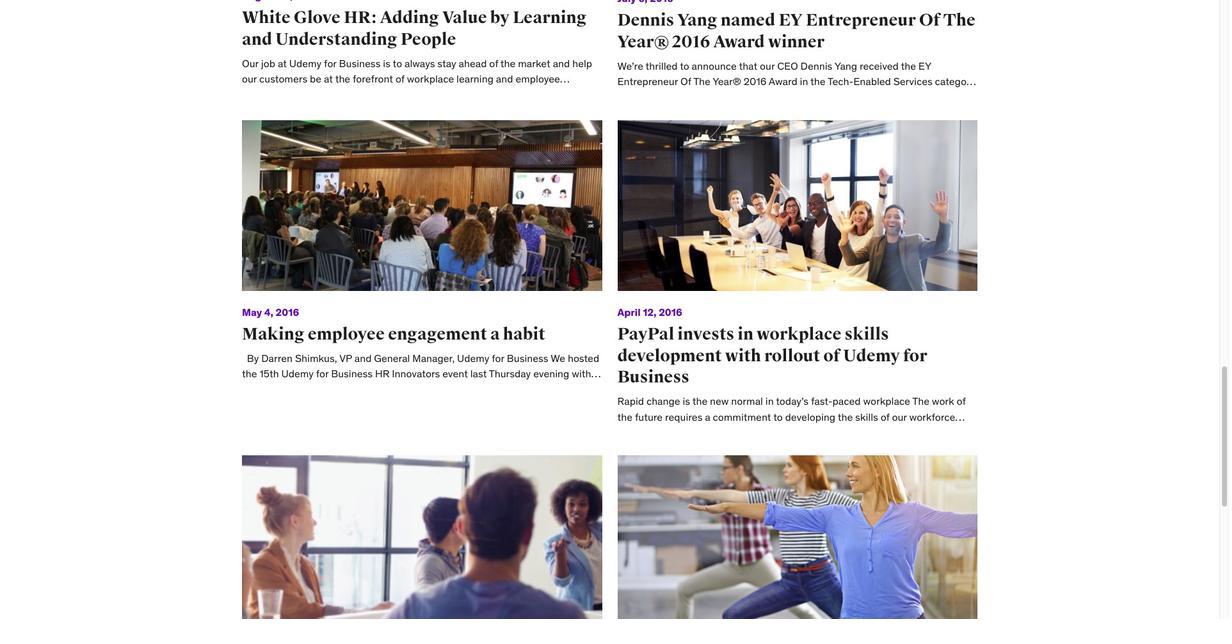 Task type: locate. For each thing, give the bounding box(es) containing it.
year®
[[618, 31, 669, 53]]

2016 inside dennis yang named ey entrepreneur of the year® 2016 award winner
[[672, 31, 710, 53]]

2016 down yang
[[672, 31, 710, 53]]

white glove hr: adding value by learning and understanding people link
[[242, 7, 587, 50]]

paypal
[[618, 324, 675, 345]]

habit
[[503, 324, 546, 345]]

white
[[242, 7, 291, 28]]

of
[[919, 10, 940, 31]]

learning
[[513, 7, 587, 28]]

hr:
[[344, 7, 377, 28]]

may 4, 2016
[[242, 306, 299, 319]]

of
[[824, 346, 840, 367]]

making
[[242, 324, 305, 345]]

people
[[401, 29, 456, 50]]

april 12, 2016
[[618, 306, 682, 319]]

paypal invests in workplace skills development with rollout of udemy for business
[[618, 324, 928, 388]]

the
[[944, 10, 976, 31]]

understanding
[[276, 29, 397, 50]]

adding
[[380, 7, 439, 28]]

2016 right 12,
[[659, 306, 682, 319]]

dennis yang named ey entrepreneur of the year® 2016 award winner link
[[618, 10, 976, 53]]

2016 right the 4,
[[276, 306, 299, 319]]

award
[[714, 31, 765, 53]]

dennis yang named ey entrepreneur of the year® 2016 award winner
[[618, 10, 976, 53]]

12,
[[643, 306, 657, 319]]

engagement
[[388, 324, 487, 345]]

value
[[442, 7, 487, 28]]

2016
[[672, 31, 710, 53], [276, 306, 299, 319], [659, 306, 682, 319]]

development
[[618, 346, 722, 367]]

making employee engagement a habit link
[[242, 324, 546, 345]]

invests
[[678, 324, 735, 345]]

may
[[242, 306, 262, 319]]

skills
[[845, 324, 889, 345]]



Task type: describe. For each thing, give the bounding box(es) containing it.
rollout
[[764, 346, 820, 367]]

entrepreneur
[[806, 10, 916, 31]]

ey
[[779, 10, 803, 31]]

paypal invests in workplace skills development with rollout of udemy for business link
[[618, 324, 928, 388]]

employee
[[308, 324, 385, 345]]

for
[[903, 346, 928, 367]]

2016 for paypal invests in workplace skills development with rollout of udemy for business
[[659, 306, 682, 319]]

yang
[[678, 10, 718, 31]]

named
[[721, 10, 776, 31]]

winner
[[768, 31, 825, 53]]

and
[[242, 29, 272, 50]]

with
[[725, 346, 761, 367]]

workplace
[[757, 324, 842, 345]]

2016 for making employee engagement a habit
[[276, 306, 299, 319]]

in
[[738, 324, 754, 345]]

glove
[[294, 7, 341, 28]]

a
[[491, 324, 500, 345]]

by
[[490, 7, 510, 28]]

april
[[618, 306, 641, 319]]

dennis
[[618, 10, 674, 31]]

white glove hr: adding value by learning and understanding people
[[242, 7, 587, 50]]

making employee engagement a habit
[[242, 324, 546, 345]]

udemy
[[843, 346, 900, 367]]

4,
[[264, 306, 273, 319]]

business
[[618, 367, 690, 388]]



Task type: vqa. For each thing, say whether or not it's contained in the screenshot.
the preserving net neutrality in the u.s. Link on the top left
no



